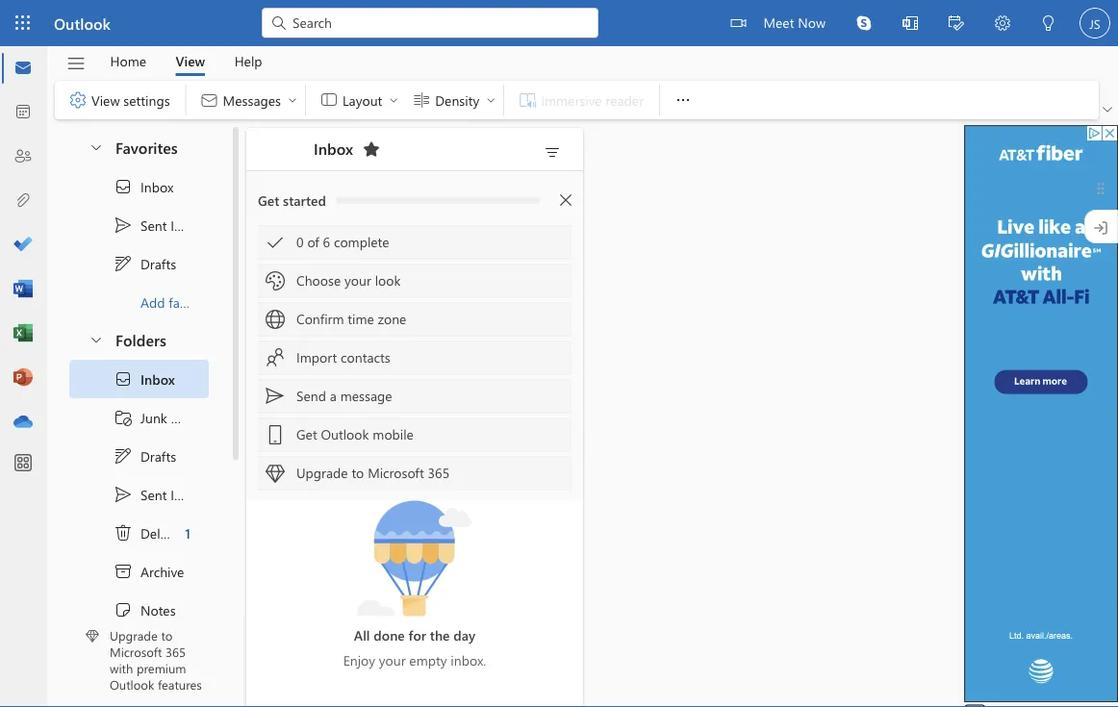 Task type: describe. For each thing, give the bounding box(es) containing it.
meet
[[764, 13, 794, 31]]

message list section
[[246, 123, 583, 706]]

features
[[158, 676, 202, 693]]

help
[[234, 52, 262, 70]]


[[543, 143, 562, 163]]

set your advertising preferences image
[[989, 705, 1004, 707]]

items for 1st  tree item from the bottom
[[171, 486, 203, 504]]

contacts
[[341, 348, 390, 366]]

layout group
[[310, 81, 500, 115]]

message
[[340, 387, 392, 405]]

items for 2nd  tree item from the bottom of the page
[[171, 216, 203, 234]]


[[674, 90, 693, 110]]

outlook link
[[54, 0, 111, 46]]

get for get outlook mobile
[[296, 425, 317, 443]]

1  tree item from the top
[[69, 206, 209, 244]]

 for 
[[388, 94, 400, 106]]

premium outlook features
[[110, 660, 202, 693]]


[[114, 562, 133, 581]]

 button
[[980, 0, 1026, 49]]


[[266, 271, 285, 291]]

choose
[[296, 271, 341, 289]]

microsoft for upgrade to microsoft 365 with
[[110, 644, 162, 661]]

notes
[[141, 601, 176, 619]]

inbox inside inbox 
[[314, 138, 353, 159]]

import contacts
[[296, 348, 390, 366]]

 inside favorites tree
[[114, 177, 133, 196]]

upgrade to microsoft 365 with
[[110, 627, 186, 677]]


[[995, 15, 1011, 31]]

help button
[[220, 46, 277, 76]]

get for get started
[[258, 191, 279, 209]]

your inside all done for the day enjoy your empty inbox.
[[379, 652, 406, 669]]

0
[[296, 233, 304, 251]]

to for upgrade to microsoft 365 with
[[161, 627, 173, 644]]

 tree item
[[69, 591, 209, 629]]

 button for favorites
[[79, 129, 112, 165]]

favorites
[[115, 136, 178, 157]]

add favorite
[[141, 293, 214, 311]]

enjoy
[[343, 652, 375, 669]]

tab list inside application
[[95, 46, 277, 76]]

inbox heading
[[289, 128, 387, 170]]

upgrade for upgrade to microsoft 365 with
[[110, 627, 158, 644]]

messages
[[223, 91, 281, 109]]

zone
[[378, 310, 407, 328]]


[[903, 15, 918, 31]]

get outlook mobile
[[296, 425, 414, 443]]

upgrade for upgrade to microsoft 365
[[296, 464, 348, 482]]


[[200, 90, 219, 110]]

complete
[[334, 233, 389, 251]]

2  tree item from the top
[[69, 475, 209, 514]]

to do image
[[13, 236, 33, 255]]

drafts for 
[[141, 255, 176, 273]]

 button
[[841, 0, 887, 46]]

to for upgrade to microsoft 365
[[352, 464, 364, 482]]

the
[[430, 627, 450, 644]]

 inside favorites tree
[[114, 216, 133, 235]]

import
[[296, 348, 337, 366]]

add favorite tree item
[[69, 283, 214, 321]]

favorite
[[169, 293, 214, 311]]

home
[[110, 52, 146, 70]]


[[1041, 15, 1057, 31]]

inbox.
[[451, 652, 486, 669]]

js image
[[1080, 8, 1111, 38]]

confirm
[[296, 310, 344, 328]]

 drafts for 
[[114, 447, 176, 466]]


[[114, 524, 133, 543]]


[[949, 15, 964, 31]]

 inbox for first the  tree item from the bottom of the page
[[114, 370, 175, 389]]

archive
[[141, 563, 184, 581]]

time
[[348, 310, 374, 328]]

6
[[323, 233, 330, 251]]

 tree item
[[69, 398, 209, 437]]

 archive
[[114, 562, 184, 581]]

look
[[375, 271, 401, 289]]

 button
[[1026, 0, 1072, 49]]

365 for upgrade to microsoft 365 with
[[165, 644, 186, 661]]

Search for email, meetings, files and more. field
[[291, 12, 587, 32]]

more apps image
[[13, 454, 33, 474]]

0 of 6 complete
[[296, 233, 389, 251]]


[[266, 387, 285, 406]]

 sent items for 1st  tree item from the bottom
[[114, 485, 203, 504]]


[[1103, 105, 1113, 115]]

people image
[[13, 147, 33, 167]]

 density 
[[412, 90, 497, 110]]

sent inside favorites tree
[[141, 216, 167, 234]]

1
[[185, 524, 191, 542]]


[[269, 13, 289, 33]]

junk
[[141, 409, 167, 427]]

upgrade to microsoft 365
[[296, 464, 450, 482]]

inbox inside favorites tree
[[141, 178, 174, 196]]

 button for folders
[[79, 321, 112, 357]]


[[320, 90, 339, 110]]

 button
[[1099, 100, 1116, 119]]


[[412, 90, 431, 110]]

onedrive image
[[13, 413, 33, 432]]

outlook for premium outlook features
[[110, 676, 154, 693]]

left-rail-appbar navigation
[[4, 46, 42, 445]]

add
[[141, 293, 165, 311]]


[[362, 140, 381, 159]]

0 vertical spatial your
[[345, 271, 371, 289]]


[[266, 310, 285, 329]]

 inbox for second the  tree item from the bottom
[[114, 177, 174, 196]]

 button
[[537, 139, 568, 166]]

density
[[435, 91, 480, 109]]



Task type: locate. For each thing, give the bounding box(es) containing it.
view right the  on the top of page
[[91, 91, 120, 109]]

now
[[798, 13, 826, 31]]

0 vertical spatial 
[[114, 216, 133, 235]]

folders tree item
[[69, 321, 209, 360]]

 sent items inside tree
[[114, 485, 203, 504]]

 up ""
[[114, 485, 133, 504]]


[[266, 233, 285, 252]]

inbox 
[[314, 138, 381, 159]]

inbox inside tree
[[141, 370, 175, 388]]

layout
[[343, 91, 382, 109]]

 sent items up  tree item
[[114, 485, 203, 504]]

upgrade down 
[[110, 627, 158, 644]]

0 horizontal spatial 365
[[165, 644, 186, 661]]

microsoft for upgrade to microsoft 365
[[368, 464, 424, 482]]

 button
[[551, 185, 581, 216]]

 up 
[[114, 370, 133, 389]]

for
[[409, 627, 426, 644]]

1  drafts from the top
[[114, 254, 176, 273]]

powerpoint image
[[13, 369, 33, 388]]

mobile
[[373, 425, 414, 443]]


[[66, 53, 86, 74]]

0 vertical spatial to
[[352, 464, 364, 482]]

 inside  messages 
[[287, 94, 298, 106]]

 button
[[356, 134, 387, 165]]

2  tree item from the top
[[69, 360, 209, 398]]

1 vertical spatial  tree item
[[69, 437, 209, 475]]

2  from the top
[[114, 370, 133, 389]]

word image
[[13, 280, 33, 299]]

 down favorites tree item
[[114, 216, 133, 235]]

1 vertical spatial get
[[296, 425, 317, 443]]

1 vertical spatial  tree item
[[69, 475, 209, 514]]

0 vertical spatial 365
[[428, 464, 450, 482]]

 tree item down junk
[[69, 437, 209, 475]]

0 vertical spatial  tree item
[[69, 244, 209, 283]]

upgrade
[[296, 464, 348, 482], [110, 627, 158, 644]]

 inside folders tree item
[[89, 332, 104, 347]]

upgrade inside upgrade to microsoft 365 with
[[110, 627, 158, 644]]

 button inside folders tree item
[[79, 321, 112, 357]]

 sent items
[[114, 216, 203, 235], [114, 485, 203, 504]]

 notes
[[114, 601, 176, 620]]

0 horizontal spatial your
[[345, 271, 371, 289]]

0 vertical spatial  inbox
[[114, 177, 174, 196]]

1 sent from the top
[[141, 216, 167, 234]]

1  from the top
[[114, 216, 133, 235]]

settings
[[124, 91, 170, 109]]

 inbox inside favorites tree
[[114, 177, 174, 196]]

0 vertical spatial  tree item
[[69, 167, 209, 206]]

drafts inside tree
[[141, 447, 176, 465]]

 left folders
[[89, 332, 104, 347]]

outlook banner
[[0, 0, 1118, 49]]

2  inbox from the top
[[114, 370, 175, 389]]

view button
[[161, 46, 220, 76]]

sent up add
[[141, 216, 167, 234]]

started
[[283, 191, 326, 209]]

 inbox down folders tree item
[[114, 370, 175, 389]]

upgrade inside message list section
[[296, 464, 348, 482]]

 tree item down folders
[[69, 360, 209, 398]]

 search field
[[262, 0, 599, 43]]

1 vertical spatial 365
[[165, 644, 186, 661]]


[[266, 348, 285, 368]]

view inside  view settings
[[91, 91, 120, 109]]

2 vertical spatial outlook
[[110, 676, 154, 693]]

 tree item for 
[[69, 244, 209, 283]]

outlook inside outlook banner
[[54, 13, 111, 33]]

microsoft
[[368, 464, 424, 482], [110, 644, 162, 661]]

1 vertical spatial drafts
[[141, 447, 176, 465]]

drafts up add
[[141, 255, 176, 273]]

view up 
[[176, 52, 205, 70]]

1 drafts from the top
[[141, 255, 176, 273]]

 up "add favorite" tree item
[[114, 254, 133, 273]]


[[114, 601, 133, 620]]

outlook down send a message
[[321, 425, 369, 443]]

 view settings
[[68, 90, 170, 110]]

 tree item up add
[[69, 244, 209, 283]]


[[731, 15, 746, 31]]

inbox left 
[[314, 138, 353, 159]]

0 vertical spatial outlook
[[54, 13, 111, 33]]

 tree item for 
[[69, 437, 209, 475]]

 for 
[[485, 94, 497, 106]]


[[560, 194, 572, 206]]

 tree item down favorites tree item
[[69, 206, 209, 244]]

 sent items inside favorites tree
[[114, 216, 203, 235]]


[[266, 464, 285, 483]]

 inside tree
[[114, 370, 133, 389]]

confirm time zone
[[296, 310, 407, 328]]

outlook inside premium outlook features
[[110, 676, 154, 693]]

1  tree item from the top
[[69, 244, 209, 283]]

 for 
[[287, 94, 298, 106]]

0 vertical spatial items
[[171, 216, 203, 234]]

favorites tree item
[[69, 129, 209, 167]]

sent inside tree
[[141, 486, 167, 504]]

your down done
[[379, 652, 406, 669]]


[[114, 216, 133, 235], [114, 485, 133, 504]]

favorites tree
[[69, 121, 214, 321]]

1 vertical spatial your
[[379, 652, 406, 669]]

2 sent from the top
[[141, 486, 167, 504]]

upgrade right 
[[296, 464, 348, 482]]

 sent items for 2nd  tree item from the bottom of the page
[[114, 216, 203, 235]]

tab list
[[95, 46, 277, 76]]

get left started
[[258, 191, 279, 209]]

your left look at the top of page
[[345, 271, 371, 289]]

 left 
[[388, 94, 400, 106]]

1  tree item from the top
[[69, 167, 209, 206]]

 for 
[[114, 254, 133, 273]]

all
[[354, 627, 370, 644]]

items
[[171, 216, 203, 234], [171, 486, 203, 504]]

0 vertical spatial inbox
[[314, 138, 353, 159]]

365 for upgrade to microsoft 365
[[428, 464, 450, 482]]

 drafts for 
[[114, 254, 176, 273]]

drafts for 
[[141, 447, 176, 465]]

get right 
[[296, 425, 317, 443]]

1 vertical spatial view
[[91, 91, 120, 109]]

microsoft inside upgrade to microsoft 365 with
[[110, 644, 162, 661]]

1 vertical spatial  button
[[79, 321, 112, 357]]

sent up  tree item
[[141, 486, 167, 504]]

 inside tree
[[114, 447, 133, 466]]

2  drafts from the top
[[114, 447, 176, 466]]

 junk email
[[114, 408, 203, 427]]

excel image
[[13, 324, 33, 344]]

1 vertical spatial 
[[114, 370, 133, 389]]


[[287, 94, 298, 106], [388, 94, 400, 106], [485, 94, 497, 106], [89, 139, 104, 154], [89, 332, 104, 347]]

2  tree item from the top
[[69, 437, 209, 475]]

 down 
[[114, 447, 133, 466]]

1 horizontal spatial microsoft
[[368, 464, 424, 482]]

2  button from the top
[[79, 321, 112, 357]]

 down favorites tree item
[[114, 177, 133, 196]]

1  button from the top
[[79, 129, 112, 165]]

365 inside upgrade to microsoft 365 with
[[165, 644, 186, 661]]

0 horizontal spatial view
[[91, 91, 120, 109]]

0 horizontal spatial microsoft
[[110, 644, 162, 661]]

done
[[374, 627, 405, 644]]

1  from the top
[[114, 177, 133, 196]]

to down get outlook mobile
[[352, 464, 364, 482]]

items inside tree
[[171, 486, 203, 504]]

0 vertical spatial sent
[[141, 216, 167, 234]]

0 vertical spatial 
[[114, 177, 133, 196]]

application
[[0, 0, 1118, 707]]

2 vertical spatial inbox
[[141, 370, 175, 388]]

0 horizontal spatial to
[[161, 627, 173, 644]]

microsoft inside message list section
[[368, 464, 424, 482]]

 inbox down favorites tree item
[[114, 177, 174, 196]]

 messages 
[[200, 90, 298, 110]]

outlook for get outlook mobile
[[321, 425, 369, 443]]

1 vertical spatial inbox
[[141, 178, 174, 196]]

calendar image
[[13, 103, 33, 122]]

 tree item
[[69, 244, 209, 283], [69, 437, 209, 475]]

 inside  density 
[[485, 94, 497, 106]]

files image
[[13, 192, 33, 211]]

tree containing 
[[69, 360, 209, 707]]

your
[[345, 271, 371, 289], [379, 652, 406, 669]]

0 vertical spatial upgrade
[[296, 464, 348, 482]]

 button
[[57, 47, 95, 80]]

meet now
[[764, 13, 826, 31]]

 button inside favorites tree item
[[79, 129, 112, 165]]

0 vertical spatial microsoft
[[368, 464, 424, 482]]

tree
[[69, 360, 209, 707]]

1 vertical spatial 
[[114, 447, 133, 466]]

folders
[[115, 329, 166, 350]]

 tree item up ""
[[69, 475, 209, 514]]

1  sent items from the top
[[114, 216, 203, 235]]

1 vertical spatial  sent items
[[114, 485, 203, 504]]

 button
[[934, 0, 980, 49]]

2  from the top
[[114, 447, 133, 466]]

2 items from the top
[[171, 486, 203, 504]]

outlook inside message list section
[[321, 425, 369, 443]]

2 drafts from the top
[[141, 447, 176, 465]]

to down the notes
[[161, 627, 173, 644]]

1 vertical spatial microsoft
[[110, 644, 162, 661]]

choose your look
[[296, 271, 401, 289]]

microsoft down mobile
[[368, 464, 424, 482]]

inbox up  junk email
[[141, 370, 175, 388]]

0 vertical spatial view
[[176, 52, 205, 70]]

with
[[110, 660, 133, 677]]

0 vertical spatial  sent items
[[114, 216, 203, 235]]

 button left folders
[[79, 321, 112, 357]]

0 vertical spatial get
[[258, 191, 279, 209]]

1 items from the top
[[171, 216, 203, 234]]

1 vertical spatial upgrade
[[110, 627, 158, 644]]

premium
[[137, 660, 186, 677]]

to inside upgrade to microsoft 365 with
[[161, 627, 173, 644]]

to inside message list section
[[352, 464, 364, 482]]

1 vertical spatial 
[[114, 485, 133, 504]]

 sent items up add
[[114, 216, 203, 235]]

1 horizontal spatial view
[[176, 52, 205, 70]]

0 vertical spatial 
[[114, 254, 133, 273]]

view inside button
[[176, 52, 205, 70]]

 layout 
[[320, 90, 400, 110]]

1 vertical spatial  tree item
[[69, 360, 209, 398]]

mail image
[[13, 59, 33, 78]]

items up 1
[[171, 486, 203, 504]]

to
[[352, 464, 364, 482], [161, 627, 173, 644]]

 button
[[79, 129, 112, 165], [79, 321, 112, 357]]

sent
[[141, 216, 167, 234], [141, 486, 167, 504]]

tab list containing home
[[95, 46, 277, 76]]

 inside " layout "
[[388, 94, 400, 106]]

0 vertical spatial  tree item
[[69, 206, 209, 244]]

1 vertical spatial outlook
[[321, 425, 369, 443]]

1 horizontal spatial 365
[[428, 464, 450, 482]]

 drafts
[[114, 254, 176, 273], [114, 447, 176, 466]]

 inside favorites tree
[[114, 254, 133, 273]]

0 vertical spatial drafts
[[141, 255, 176, 273]]

of
[[307, 233, 319, 251]]

microsoft down  tree item
[[110, 644, 162, 661]]

0 vertical spatial  button
[[79, 129, 112, 165]]

 button down the  on the top of page
[[79, 129, 112, 165]]

0 vertical spatial  drafts
[[114, 254, 176, 273]]

1  inbox from the top
[[114, 177, 174, 196]]

items inside favorites tree
[[171, 216, 203, 234]]

0 horizontal spatial get
[[258, 191, 279, 209]]

 tree item
[[69, 514, 209, 552]]


[[857, 15, 872, 31]]

365 inside message list section
[[428, 464, 450, 482]]

1 horizontal spatial upgrade
[[296, 464, 348, 482]]

email
[[171, 409, 203, 427]]

1 horizontal spatial to
[[352, 464, 364, 482]]

application containing outlook
[[0, 0, 1118, 707]]

day
[[454, 627, 476, 644]]

premium features image
[[86, 630, 99, 643]]

 tree item down 'favorites'
[[69, 167, 209, 206]]

 inbox inside tree
[[114, 370, 175, 389]]

outlook
[[54, 13, 111, 33], [321, 425, 369, 443], [110, 676, 154, 693]]

 tree item
[[69, 206, 209, 244], [69, 475, 209, 514]]

 right density
[[485, 94, 497, 106]]

 inside favorites tree item
[[89, 139, 104, 154]]

home button
[[96, 46, 161, 76]]

items up the favorite
[[171, 216, 203, 234]]

 button
[[887, 0, 934, 49]]

inbox down 'favorites'
[[141, 178, 174, 196]]

 drafts up "add favorite" tree item
[[114, 254, 176, 273]]


[[68, 90, 88, 110]]

empty
[[409, 652, 447, 669]]

1  from the top
[[114, 254, 133, 273]]

1 vertical spatial sent
[[141, 486, 167, 504]]

2  from the top
[[114, 485, 133, 504]]

1 vertical spatial  drafts
[[114, 447, 176, 466]]

 inside tree
[[114, 485, 133, 504]]

outlook left "features"
[[110, 676, 154, 693]]

0 horizontal spatial upgrade
[[110, 627, 158, 644]]

outlook up  button
[[54, 13, 111, 33]]

 inbox
[[114, 177, 174, 196], [114, 370, 175, 389]]

 tree item
[[69, 167, 209, 206], [69, 360, 209, 398]]

 drafts inside favorites tree
[[114, 254, 176, 273]]


[[266, 425, 285, 445]]

2  sent items from the top
[[114, 485, 203, 504]]

drafts down  junk email
[[141, 447, 176, 465]]

1 vertical spatial  inbox
[[114, 370, 175, 389]]

get started
[[258, 191, 326, 209]]

1 vertical spatial items
[[171, 486, 203, 504]]

send
[[296, 387, 326, 405]]

1 vertical spatial to
[[161, 627, 173, 644]]

drafts inside favorites tree
[[141, 255, 176, 273]]

 drafts inside tree
[[114, 447, 176, 466]]

 for 
[[114, 447, 133, 466]]

 button
[[664, 81, 703, 119]]

1 horizontal spatial get
[[296, 425, 317, 443]]

 tree item
[[69, 552, 209, 591]]

 drafts down  tree item
[[114, 447, 176, 466]]

all done for the day enjoy your empty inbox.
[[343, 627, 486, 669]]

 left 
[[287, 94, 298, 106]]

send a message
[[296, 387, 392, 405]]

1 horizontal spatial your
[[379, 652, 406, 669]]

 left 'favorites'
[[89, 139, 104, 154]]



Task type: vqa. For each thing, say whether or not it's contained in the screenshot.
topmost the group
no



